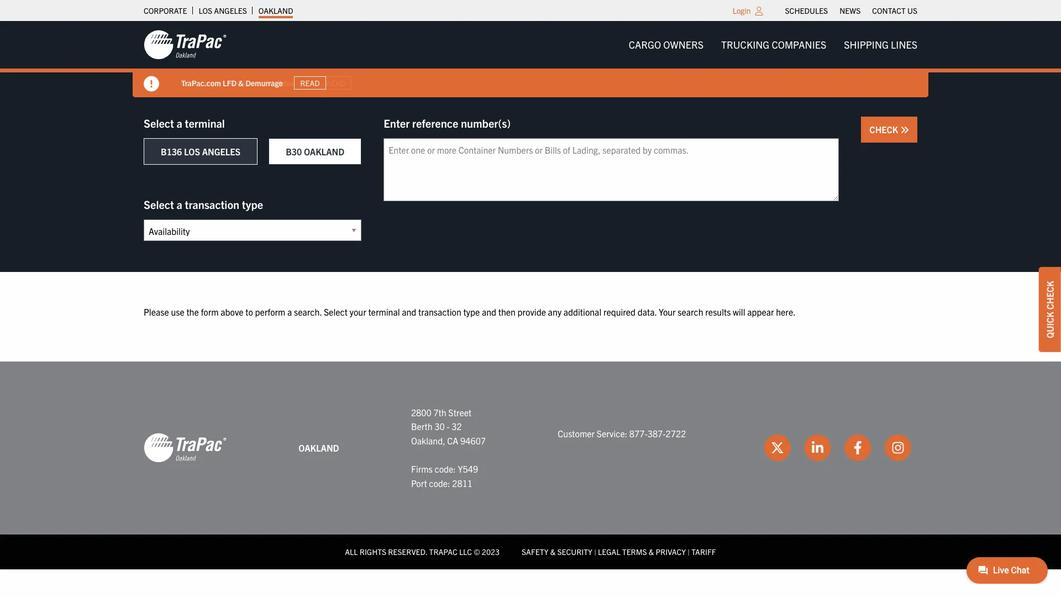 Task type: vqa. For each thing, say whether or not it's contained in the screenshot.
TraPac.com.
no



Task type: describe. For each thing, give the bounding box(es) containing it.
0 horizontal spatial terminal
[[185, 116, 225, 130]]

b30
[[286, 146, 302, 157]]

1 horizontal spatial &
[[551, 547, 556, 557]]

your
[[659, 306, 676, 317]]

any
[[548, 306, 562, 317]]

2811
[[453, 478, 473, 489]]

shipping lines link
[[836, 34, 927, 56]]

1 vertical spatial code:
[[429, 478, 451, 489]]

login
[[733, 6, 751, 15]]

trapac.com lfd & demurrage
[[181, 78, 283, 88]]

lines
[[892, 38, 918, 51]]

select a terminal
[[144, 116, 225, 130]]

0 vertical spatial angeles
[[214, 6, 247, 15]]

oakland inside footer
[[299, 442, 339, 453]]

schedules link
[[786, 3, 829, 18]]

footer containing 2800 7th street
[[0, 361, 1062, 569]]

oak - import not accessible meaning
[[181, 78, 309, 88]]

shipping
[[845, 38, 889, 51]]

2800
[[411, 407, 432, 418]]

rights
[[360, 547, 387, 557]]

oakland,
[[411, 435, 446, 446]]

news link
[[840, 3, 861, 18]]

all rights reserved. trapac llc © 2023
[[345, 547, 500, 557]]

required
[[604, 306, 636, 317]]

0 vertical spatial -
[[199, 78, 201, 88]]

data.
[[638, 306, 657, 317]]

firms code:  y549 port code:  2811
[[411, 463, 478, 489]]

a for transaction
[[177, 197, 182, 211]]

30
[[435, 421, 445, 432]]

menu bar containing schedules
[[780, 3, 924, 18]]

select for select a transaction type
[[144, 197, 174, 211]]

tariff
[[692, 547, 717, 557]]

oakland image for footer containing 2800 7th street
[[144, 433, 227, 464]]

reference
[[412, 116, 459, 130]]

security
[[558, 547, 593, 557]]

will
[[733, 306, 746, 317]]

use
[[171, 306, 185, 317]]

7th
[[434, 407, 447, 418]]

quick check link
[[1040, 267, 1062, 352]]

banner containing cargo owners
[[0, 21, 1062, 97]]

los angeles link
[[199, 3, 247, 18]]

read for oak - import not accessible meaning
[[326, 78, 346, 88]]

select a transaction type
[[144, 197, 263, 211]]

a for terminal
[[177, 116, 182, 130]]

check inside quick check link
[[1045, 281, 1056, 310]]

check inside check button
[[870, 124, 901, 135]]

read for trapac.com lfd & demurrage
[[300, 78, 320, 88]]

perform
[[255, 306, 286, 317]]

please
[[144, 306, 169, 317]]

then
[[499, 306, 516, 317]]

accessible
[[242, 78, 278, 88]]

contact us link
[[873, 3, 918, 18]]

your
[[350, 306, 367, 317]]

94607
[[461, 435, 486, 446]]

2 vertical spatial a
[[288, 306, 292, 317]]

oak
[[181, 78, 197, 88]]

street
[[449, 407, 472, 418]]

©
[[474, 547, 480, 557]]

1 vertical spatial terminal
[[369, 306, 400, 317]]

1 and from the left
[[402, 306, 417, 317]]

privacy
[[656, 547, 686, 557]]

customer
[[558, 428, 595, 439]]

trapac.com
[[181, 78, 221, 88]]

enter
[[384, 116, 410, 130]]

schedules
[[786, 6, 829, 15]]

provide
[[518, 306, 546, 317]]

read link for oak - import not accessible meaning
[[320, 76, 352, 90]]

quick check
[[1045, 281, 1056, 338]]

not
[[227, 78, 240, 88]]

oakland link
[[259, 3, 293, 18]]

0 vertical spatial code:
[[435, 463, 456, 474]]

0 vertical spatial los
[[199, 6, 212, 15]]

results
[[706, 306, 731, 317]]

1 vertical spatial oakland
[[304, 146, 345, 157]]

trucking companies link
[[713, 34, 836, 56]]

387-
[[648, 428, 666, 439]]

2800 7th street berth 30 - 32 oakland, ca 94607
[[411, 407, 486, 446]]

- inside 2800 7th street berth 30 - 32 oakland, ca 94607
[[447, 421, 450, 432]]

y549
[[458, 463, 478, 474]]

32
[[452, 421, 462, 432]]

oakland image for banner containing cargo owners
[[144, 29, 227, 60]]

contact
[[873, 6, 906, 15]]

2 and from the left
[[482, 306, 497, 317]]

demurrage
[[246, 78, 283, 88]]

above
[[221, 306, 244, 317]]

1 | from the left
[[595, 547, 597, 557]]

b30 oakland
[[286, 146, 345, 157]]

trucking
[[722, 38, 770, 51]]



Task type: locate. For each thing, give the bounding box(es) containing it.
2 vertical spatial oakland
[[299, 442, 339, 453]]

2 vertical spatial select
[[324, 306, 348, 317]]

1 vertical spatial check
[[1045, 281, 1056, 310]]

1 vertical spatial a
[[177, 197, 182, 211]]

angeles down select a terminal
[[202, 146, 241, 157]]

cargo
[[629, 38, 662, 51]]

1 read from the left
[[300, 78, 320, 88]]

service:
[[597, 428, 628, 439]]

terminal right your
[[369, 306, 400, 317]]

los right corporate link
[[199, 6, 212, 15]]

and
[[402, 306, 417, 317], [482, 306, 497, 317]]

safety & security | legal terms & privacy | tariff
[[522, 547, 717, 557]]

menu bar up shipping
[[780, 3, 924, 18]]

menu bar
[[780, 3, 924, 18], [620, 34, 927, 56]]

1 oakland image from the top
[[144, 29, 227, 60]]

oakland image inside footer
[[144, 433, 227, 464]]

0 vertical spatial a
[[177, 116, 182, 130]]

check
[[870, 124, 901, 135], [1045, 281, 1056, 310]]

select left your
[[324, 306, 348, 317]]

type
[[242, 197, 263, 211], [464, 306, 480, 317]]

1 vertical spatial transaction
[[419, 306, 462, 317]]

1 horizontal spatial transaction
[[419, 306, 462, 317]]

877-
[[630, 428, 648, 439]]

&
[[239, 78, 244, 88], [551, 547, 556, 557], [649, 547, 654, 557]]

0 vertical spatial solid image
[[144, 76, 159, 92]]

menu bar down 'light' image
[[620, 34, 927, 56]]

select up b136
[[144, 116, 174, 130]]

enter reference number(s)
[[384, 116, 511, 130]]

read right meaning
[[326, 78, 346, 88]]

0 vertical spatial select
[[144, 116, 174, 130]]

please use the form above to perform a search. select your terminal and transaction type and then provide any additional required data. your search results will appear here.
[[144, 306, 796, 317]]

2 | from the left
[[688, 547, 690, 557]]

Enter reference number(s) text field
[[384, 138, 840, 201]]

los right b136
[[184, 146, 200, 157]]

code: up 2811
[[435, 463, 456, 474]]

0 horizontal spatial and
[[402, 306, 417, 317]]

0 horizontal spatial solid image
[[144, 76, 159, 92]]

check button
[[862, 117, 918, 143]]

& right lfd
[[239, 78, 244, 88]]

search.
[[294, 306, 322, 317]]

|
[[595, 547, 597, 557], [688, 547, 690, 557]]

1 vertical spatial -
[[447, 421, 450, 432]]

select down b136
[[144, 197, 174, 211]]

1 vertical spatial oakland image
[[144, 433, 227, 464]]

0 vertical spatial check
[[870, 124, 901, 135]]

1 vertical spatial angeles
[[202, 146, 241, 157]]

menu bar containing cargo owners
[[620, 34, 927, 56]]

1 horizontal spatial check
[[1045, 281, 1056, 310]]

and right your
[[402, 306, 417, 317]]

0 vertical spatial transaction
[[185, 197, 240, 211]]

all
[[345, 547, 358, 557]]

safety
[[522, 547, 549, 557]]

oakland
[[259, 6, 293, 15], [304, 146, 345, 157], [299, 442, 339, 453]]

meaning
[[280, 78, 309, 88]]

1 read link from the left
[[294, 76, 326, 90]]

shipping lines
[[845, 38, 918, 51]]

trapac
[[429, 547, 458, 557]]

tariff link
[[692, 547, 717, 557]]

0 vertical spatial menu bar
[[780, 3, 924, 18]]

corporate
[[144, 6, 187, 15]]

customer service: 877-387-2722
[[558, 428, 687, 439]]

a left the search.
[[288, 306, 292, 317]]

1 horizontal spatial -
[[447, 421, 450, 432]]

banner
[[0, 21, 1062, 97]]

news
[[840, 6, 861, 15]]

1 vertical spatial type
[[464, 306, 480, 317]]

corporate link
[[144, 3, 187, 18]]

angeles
[[214, 6, 247, 15], [202, 146, 241, 157]]

0 horizontal spatial transaction
[[185, 197, 240, 211]]

2722
[[666, 428, 687, 439]]

read link for trapac.com lfd & demurrage
[[294, 76, 326, 90]]

us
[[908, 6, 918, 15]]

cargo owners
[[629, 38, 704, 51]]

0 vertical spatial terminal
[[185, 116, 225, 130]]

select for select a terminal
[[144, 116, 174, 130]]

- right oak
[[199, 78, 201, 88]]

angeles left "oakland" link
[[214, 6, 247, 15]]

read link
[[294, 76, 326, 90], [320, 76, 352, 90]]

terminal up b136 los angeles
[[185, 116, 225, 130]]

1 horizontal spatial terminal
[[369, 306, 400, 317]]

b136 los angeles
[[161, 146, 241, 157]]

companies
[[772, 38, 827, 51]]

light image
[[756, 7, 763, 15]]

-
[[199, 78, 201, 88], [447, 421, 450, 432]]

2 read link from the left
[[320, 76, 352, 90]]

0 vertical spatial type
[[242, 197, 263, 211]]

berth
[[411, 421, 433, 432]]

0 horizontal spatial check
[[870, 124, 901, 135]]

import
[[203, 78, 226, 88]]

read link right meaning
[[320, 76, 352, 90]]

code: right port
[[429, 478, 451, 489]]

firms
[[411, 463, 433, 474]]

| left tariff at bottom right
[[688, 547, 690, 557]]

2 oakland image from the top
[[144, 433, 227, 464]]

b136
[[161, 146, 182, 157]]

1 horizontal spatial read
[[326, 78, 346, 88]]

0 horizontal spatial &
[[239, 78, 244, 88]]

contact us
[[873, 6, 918, 15]]

1 vertical spatial solid image
[[901, 126, 910, 134]]

cargo owners link
[[620, 34, 713, 56]]

1 horizontal spatial |
[[688, 547, 690, 557]]

search
[[678, 306, 704, 317]]

ca
[[448, 435, 459, 446]]

transaction
[[185, 197, 240, 211], [419, 306, 462, 317]]

a down b136
[[177, 197, 182, 211]]

read link right demurrage
[[294, 76, 326, 90]]

trucking companies
[[722, 38, 827, 51]]

reserved.
[[388, 547, 428, 557]]

to
[[246, 306, 253, 317]]

los angeles
[[199, 6, 247, 15]]

0 vertical spatial oakland image
[[144, 29, 227, 60]]

1 vertical spatial los
[[184, 146, 200, 157]]

here.
[[777, 306, 796, 317]]

form
[[201, 306, 219, 317]]

0 horizontal spatial -
[[199, 78, 201, 88]]

1 vertical spatial menu bar
[[620, 34, 927, 56]]

2 horizontal spatial &
[[649, 547, 654, 557]]

solid image
[[144, 76, 159, 92], [901, 126, 910, 134]]

select
[[144, 116, 174, 130], [144, 197, 174, 211], [324, 306, 348, 317]]

lfd
[[223, 78, 237, 88]]

1 horizontal spatial solid image
[[901, 126, 910, 134]]

- right 30
[[447, 421, 450, 432]]

footer
[[0, 361, 1062, 569]]

1 horizontal spatial and
[[482, 306, 497, 317]]

| left the legal
[[595, 547, 597, 557]]

oakland image
[[144, 29, 227, 60], [144, 433, 227, 464]]

a up b136
[[177, 116, 182, 130]]

additional
[[564, 306, 602, 317]]

login link
[[733, 6, 751, 15]]

terminal
[[185, 116, 225, 130], [369, 306, 400, 317]]

1 horizontal spatial type
[[464, 306, 480, 317]]

2 read from the left
[[326, 78, 346, 88]]

and left then
[[482, 306, 497, 317]]

0 horizontal spatial |
[[595, 547, 597, 557]]

llc
[[460, 547, 472, 557]]

a
[[177, 116, 182, 130], [177, 197, 182, 211], [288, 306, 292, 317]]

& right safety
[[551, 547, 556, 557]]

solid image inside check button
[[901, 126, 910, 134]]

appear
[[748, 306, 775, 317]]

0 horizontal spatial read
[[300, 78, 320, 88]]

legal terms & privacy link
[[598, 547, 686, 557]]

0 horizontal spatial type
[[242, 197, 263, 211]]

read right demurrage
[[300, 78, 320, 88]]

1 vertical spatial select
[[144, 197, 174, 211]]

2023
[[482, 547, 500, 557]]

owners
[[664, 38, 704, 51]]

oakland image inside banner
[[144, 29, 227, 60]]

number(s)
[[461, 116, 511, 130]]

& right terms
[[649, 547, 654, 557]]

0 vertical spatial oakland
[[259, 6, 293, 15]]



